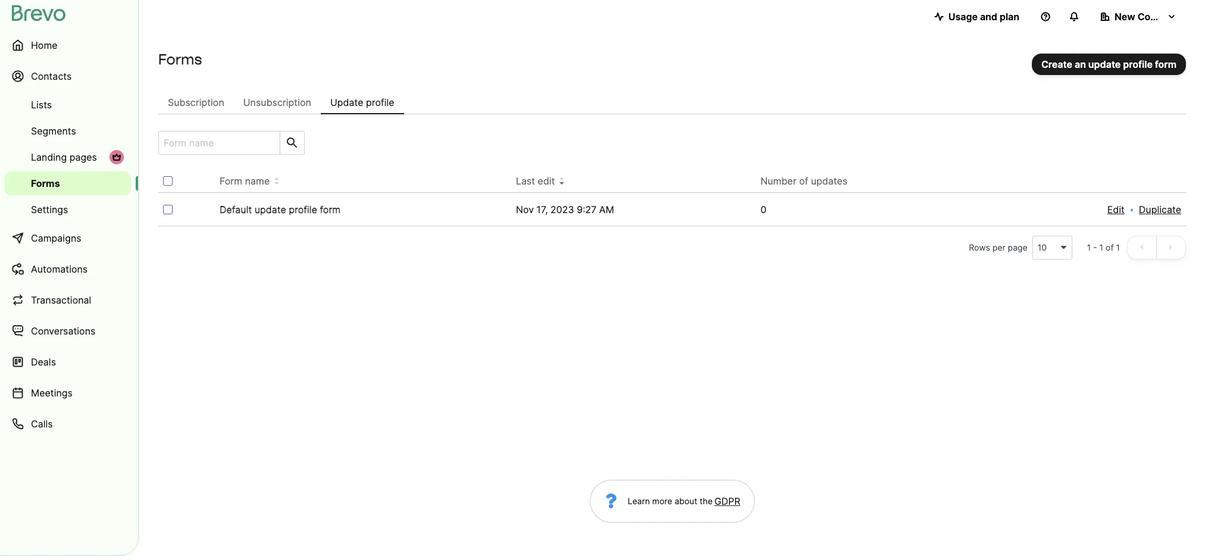 Task type: locate. For each thing, give the bounding box(es) containing it.
rows per page
[[969, 242, 1028, 252]]

17,
[[537, 204, 548, 216]]

1 horizontal spatial profile
[[366, 96, 395, 108]]

learn more about the gdpr
[[628, 495, 741, 507]]

edit link
[[1108, 202, 1125, 217]]

search button
[[280, 132, 304, 154]]

transactional link
[[5, 286, 131, 314]]

more
[[653, 496, 673, 506]]

1 vertical spatial update
[[255, 204, 286, 216]]

0 vertical spatial of
[[799, 175, 809, 187]]

number
[[761, 175, 797, 187]]

2 1 from the left
[[1100, 242, 1104, 252]]

usage
[[949, 11, 978, 23]]

subscription
[[168, 96, 224, 108]]

nov
[[516, 204, 534, 216]]

meetings
[[31, 387, 73, 399]]

0
[[761, 204, 767, 216]]

contacts
[[31, 70, 72, 82]]

update profile link
[[321, 90, 404, 114]]

landing pages link
[[5, 145, 131, 169]]

0 horizontal spatial of
[[799, 175, 809, 187]]

plan
[[1000, 11, 1020, 23]]

and
[[980, 11, 998, 23]]

default update profile form
[[220, 204, 341, 216]]

of
[[799, 175, 809, 187], [1106, 242, 1114, 252]]

of right number
[[799, 175, 809, 187]]

create
[[1042, 58, 1073, 70]]

search image
[[285, 136, 299, 150]]

1 horizontal spatial form
[[1155, 58, 1177, 70]]

gdpr
[[715, 495, 741, 507]]

9:27
[[577, 204, 597, 216]]

landing
[[31, 151, 67, 163]]

create an update profile form link
[[1032, 54, 1187, 75]]

forms down landing
[[31, 177, 60, 189]]

form name button
[[220, 174, 279, 188]]

Campaign name search field
[[159, 132, 275, 154]]

1 horizontal spatial forms
[[158, 51, 202, 68]]

name
[[245, 175, 270, 187]]

home
[[31, 39, 58, 51]]

updates
[[811, 175, 848, 187]]

edit
[[1108, 204, 1125, 216]]

per
[[993, 242, 1006, 252]]

update down name
[[255, 204, 286, 216]]

forms
[[158, 51, 202, 68], [31, 177, 60, 189]]

update
[[1089, 58, 1121, 70], [255, 204, 286, 216]]

0 vertical spatial profile
[[1124, 58, 1153, 70]]

company
[[1138, 11, 1182, 23]]

home link
[[5, 31, 131, 60]]

1 vertical spatial profile
[[366, 96, 395, 108]]

am
[[599, 204, 614, 216]]

update right an
[[1089, 58, 1121, 70]]

deals
[[31, 356, 56, 368]]

1 horizontal spatial of
[[1106, 242, 1114, 252]]

0 horizontal spatial profile
[[289, 204, 317, 216]]

unsubscription link
[[234, 90, 321, 114]]

gdpr link
[[713, 494, 741, 508]]

1 horizontal spatial 1
[[1100, 242, 1104, 252]]

1
[[1088, 242, 1091, 252], [1100, 242, 1104, 252], [1117, 242, 1120, 252]]

2 horizontal spatial 1
[[1117, 242, 1120, 252]]

segments link
[[5, 119, 131, 143]]

0 horizontal spatial form
[[320, 204, 341, 216]]

1 vertical spatial forms
[[31, 177, 60, 189]]

0 horizontal spatial 1
[[1088, 242, 1091, 252]]

3 1 from the left
[[1117, 242, 1120, 252]]

1 horizontal spatial update
[[1089, 58, 1121, 70]]

profile
[[1124, 58, 1153, 70], [366, 96, 395, 108], [289, 204, 317, 216]]

calls link
[[5, 410, 131, 438]]

meetings link
[[5, 379, 131, 407]]

new company
[[1115, 11, 1182, 23]]

landing pages
[[31, 151, 97, 163]]

forms link
[[5, 171, 131, 195]]

duplicate link
[[1139, 202, 1182, 217]]

form
[[1155, 58, 1177, 70], [320, 204, 341, 216]]

2 horizontal spatial profile
[[1124, 58, 1153, 70]]

automations
[[31, 263, 88, 275]]

segments
[[31, 125, 76, 137]]

forms up subscription link
[[158, 51, 202, 68]]

0 horizontal spatial forms
[[31, 177, 60, 189]]

form
[[220, 175, 242, 187]]

rows
[[969, 242, 991, 252]]

0 horizontal spatial update
[[255, 204, 286, 216]]

campaigns
[[31, 232, 81, 244]]

0 vertical spatial update
[[1089, 58, 1121, 70]]

update
[[330, 96, 363, 108]]

about
[[675, 496, 698, 506]]

duplicate
[[1139, 204, 1182, 216]]

of right the -
[[1106, 242, 1114, 252]]



Task type: vqa. For each thing, say whether or not it's contained in the screenshot.
right 1
yes



Task type: describe. For each thing, give the bounding box(es) containing it.
0 vertical spatial forms
[[158, 51, 202, 68]]

1 1 from the left
[[1088, 242, 1091, 252]]

an
[[1075, 58, 1086, 70]]

conversations
[[31, 325, 95, 337]]

automations link
[[5, 255, 131, 283]]

last edit button
[[516, 174, 565, 188]]

-
[[1094, 242, 1098, 252]]

new
[[1115, 11, 1136, 23]]

settings
[[31, 204, 68, 216]]

subscription link
[[158, 90, 234, 114]]

of inside button
[[799, 175, 809, 187]]

default update profile form link
[[220, 204, 341, 216]]

deals link
[[5, 348, 131, 376]]

create an update profile form
[[1042, 58, 1177, 70]]

campaigns link
[[5, 224, 131, 252]]

pages
[[69, 151, 97, 163]]

number of updates
[[761, 175, 848, 187]]

page
[[1008, 242, 1028, 252]]

last
[[516, 175, 535, 187]]

transactional
[[31, 294, 91, 306]]

usage and plan
[[949, 11, 1020, 23]]

calls
[[31, 418, 53, 430]]

lists link
[[5, 93, 131, 117]]

default
[[220, 204, 252, 216]]

edit
[[538, 175, 555, 187]]

unsubscription
[[243, 96, 311, 108]]

left___rvooi image
[[112, 152, 121, 162]]

last edit
[[516, 175, 555, 187]]

1 - 1 of 1
[[1088, 242, 1120, 252]]

2023
[[551, 204, 574, 216]]

1 vertical spatial form
[[320, 204, 341, 216]]

number of updates button
[[761, 174, 857, 188]]

contacts link
[[5, 62, 131, 90]]

usage and plan button
[[925, 5, 1029, 29]]

forms inside 'link'
[[31, 177, 60, 189]]

update profile
[[330, 96, 395, 108]]

1 vertical spatial of
[[1106, 242, 1114, 252]]

lists
[[31, 99, 52, 111]]

nov 17, 2023 9:27 am
[[516, 204, 614, 216]]

new company button
[[1091, 5, 1187, 29]]

conversations link
[[5, 317, 131, 345]]

form name
[[220, 175, 270, 187]]

0 vertical spatial form
[[1155, 58, 1177, 70]]

learn
[[628, 496, 650, 506]]

2 vertical spatial profile
[[289, 204, 317, 216]]

the
[[700, 496, 713, 506]]

settings link
[[5, 198, 131, 221]]



